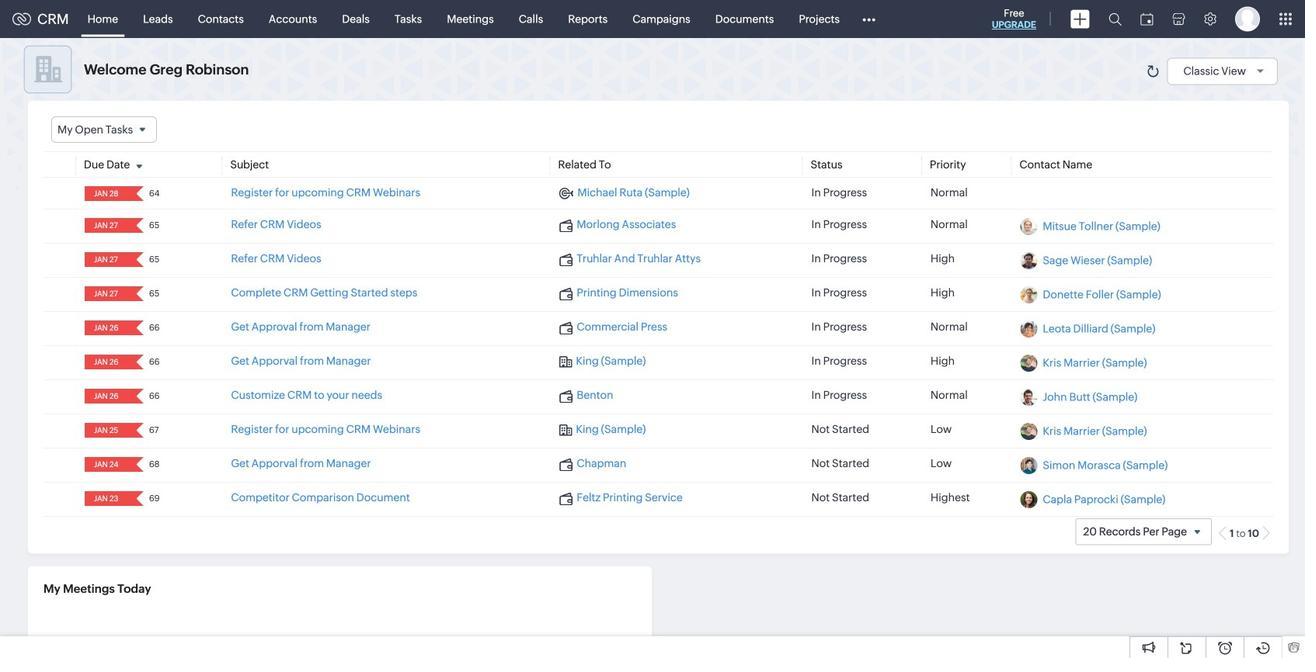 Task type: locate. For each thing, give the bounding box(es) containing it.
profile image
[[1235, 7, 1260, 31]]

profile element
[[1226, 0, 1269, 38]]

search element
[[1099, 0, 1131, 38]]

None field
[[51, 117, 157, 143], [89, 187, 126, 201], [89, 218, 126, 233], [89, 253, 126, 267], [89, 287, 126, 302], [89, 321, 126, 336], [89, 355, 126, 370], [89, 389, 126, 404], [89, 424, 126, 438], [89, 458, 126, 472], [89, 492, 126, 507], [51, 117, 157, 143], [89, 187, 126, 201], [89, 218, 126, 233], [89, 253, 126, 267], [89, 287, 126, 302], [89, 321, 126, 336], [89, 355, 126, 370], [89, 389, 126, 404], [89, 424, 126, 438], [89, 458, 126, 472], [89, 492, 126, 507]]

calendar image
[[1140, 13, 1154, 25]]

search image
[[1109, 12, 1122, 26]]



Task type: describe. For each thing, give the bounding box(es) containing it.
Other Modules field
[[852, 7, 886, 31]]

logo image
[[12, 13, 31, 25]]

create menu image
[[1071, 10, 1090, 28]]

create menu element
[[1061, 0, 1099, 38]]



Task type: vqa. For each thing, say whether or not it's contained in the screenshot.
"03:55" inside CRM Webinar Nov 27 03:55 PM - 05:55 PM
no



